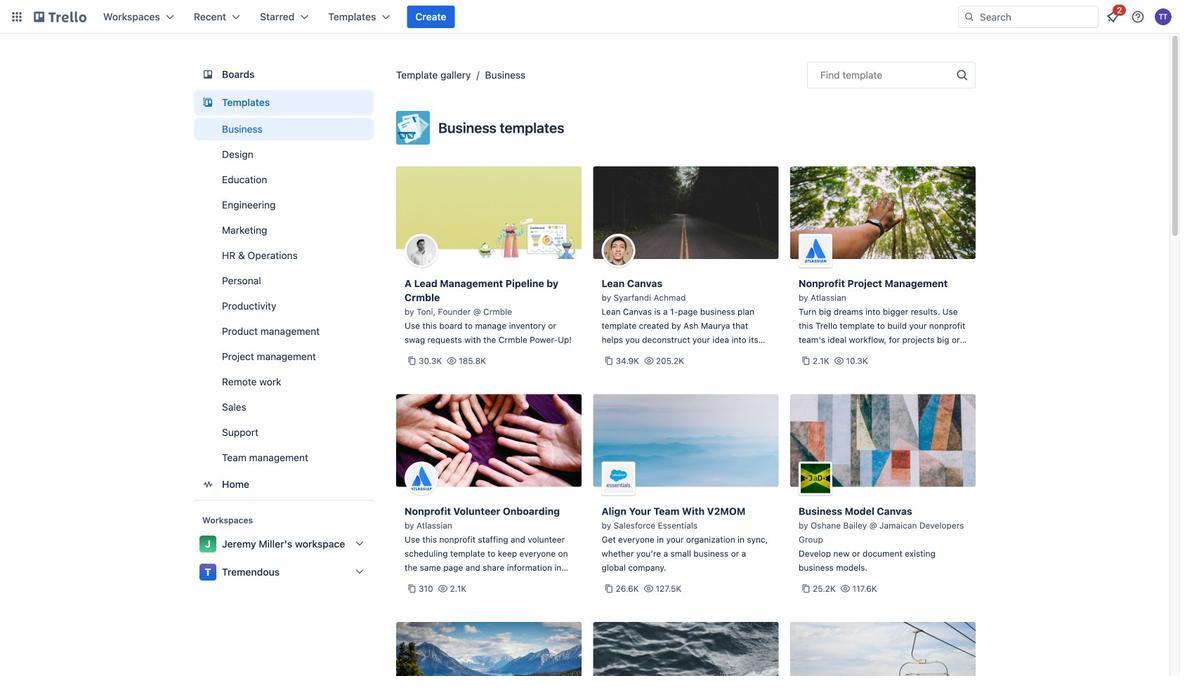 Task type: vqa. For each thing, say whether or not it's contained in the screenshot.
'Pet' within the 'BOARD NAME' text field
no



Task type: describe. For each thing, give the bounding box(es) containing it.
salesforce essentials image
[[602, 462, 636, 496]]

home image
[[200, 477, 216, 493]]

toni, founder @ crmble image
[[405, 234, 439, 268]]

atlassian image
[[405, 462, 439, 496]]

Search field
[[976, 7, 1099, 27]]

business icon image
[[396, 111, 430, 145]]

2 notifications image
[[1105, 8, 1122, 25]]

oshane bailey @ jamaican developers group image
[[799, 462, 833, 496]]

search image
[[964, 11, 976, 22]]

primary element
[[0, 0, 1181, 34]]



Task type: locate. For each thing, give the bounding box(es) containing it.
None field
[[808, 62, 976, 89]]

board image
[[200, 66, 216, 83]]

back to home image
[[34, 6, 86, 28]]

terry turtle (terryturtle) image
[[1156, 8, 1172, 25]]

template board image
[[200, 94, 216, 111]]

open information menu image
[[1132, 10, 1146, 24]]

syarfandi achmad image
[[602, 234, 636, 268]]

atlassian image
[[799, 234, 833, 268]]



